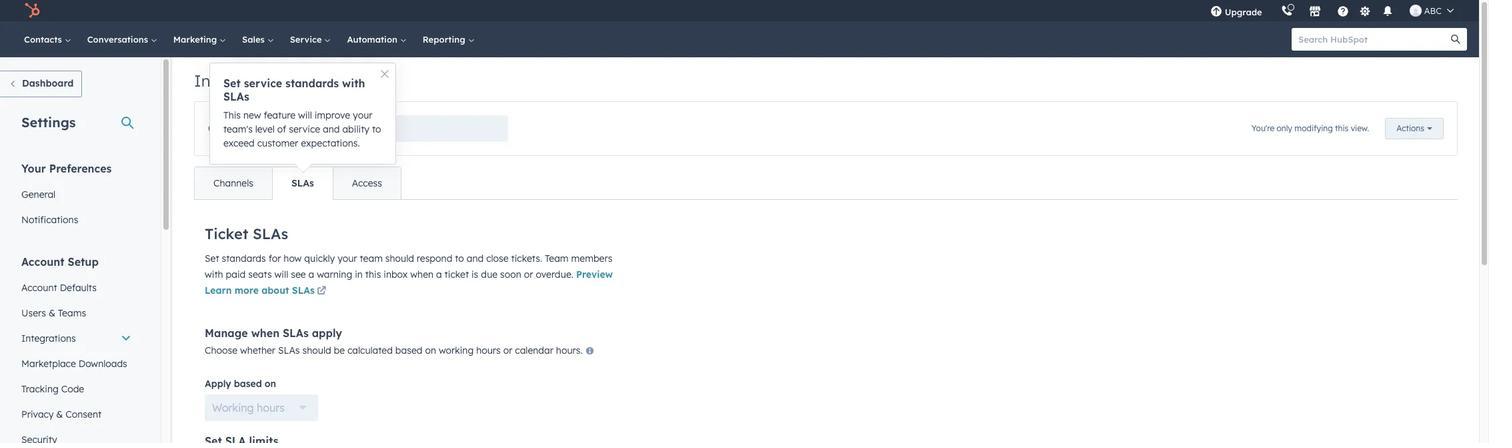 Task type: describe. For each thing, give the bounding box(es) containing it.
slas left the apply at the bottom of page
[[283, 327, 309, 340]]

how
[[284, 253, 302, 265]]

calling icon image
[[1282, 5, 1294, 17]]

account setup element
[[13, 255, 139, 444]]

actions button
[[1386, 118, 1445, 139]]

code
[[61, 384, 84, 396]]

level
[[255, 123, 275, 135]]

calculated
[[348, 345, 393, 357]]

apply
[[205, 378, 231, 390]]

and for close
[[467, 253, 484, 265]]

settings link
[[1358, 4, 1374, 18]]

reporting
[[423, 34, 468, 45]]

manage
[[205, 327, 248, 340]]

learn more about slas link
[[205, 284, 329, 300]]

view.
[[1352, 123, 1370, 133]]

service inside set service standards with slas
[[244, 77, 282, 90]]

marketplaces button
[[1302, 0, 1330, 21]]

tracking
[[21, 384, 59, 396]]

more
[[235, 285, 259, 297]]

defaults
[[60, 282, 97, 294]]

be
[[334, 345, 345, 357]]

link opens in a new window image
[[317, 284, 326, 300]]

choose whether slas should be calculated based on working hours or calendar hours.
[[205, 345, 586, 357]]

due
[[481, 269, 498, 281]]

your preferences
[[21, 162, 112, 175]]

sales
[[242, 34, 267, 45]]

ticket
[[445, 269, 469, 281]]

working
[[439, 345, 474, 357]]

only
[[1277, 123, 1293, 133]]

apply based on
[[205, 378, 276, 390]]

access link
[[333, 167, 401, 200]]

apply
[[312, 327, 342, 340]]

contacts link
[[16, 21, 79, 57]]

your for improve
[[353, 109, 373, 121]]

tracking code
[[21, 384, 84, 396]]

conversations link
[[79, 21, 165, 57]]

0 vertical spatial on
[[425, 345, 436, 357]]

your
[[21, 162, 46, 175]]

expectations.
[[301, 137, 360, 149]]

members
[[571, 253, 613, 265]]

current view:
[[208, 120, 297, 137]]

tracking code link
[[13, 377, 139, 402]]

consent
[[66, 409, 102, 421]]

close
[[487, 253, 509, 265]]

inboxes
[[194, 71, 255, 91]]

upgrade image
[[1211, 6, 1223, 18]]

users & teams
[[21, 308, 86, 320]]

Search HubSpot search field
[[1292, 28, 1456, 51]]

warning
[[317, 269, 352, 281]]

abc button
[[1402, 0, 1463, 21]]

slas up for
[[253, 225, 288, 244]]

this new feature will improve your team's level of service and ability to exceed customer expectations.
[[224, 109, 381, 149]]

service link
[[282, 21, 339, 57]]

account defaults
[[21, 282, 97, 294]]

your for quickly
[[338, 253, 357, 265]]

0 horizontal spatial or
[[504, 345, 513, 357]]

about
[[262, 285, 289, 297]]

help image
[[1338, 6, 1350, 18]]

marketplace downloads
[[21, 358, 127, 370]]

tickets.
[[511, 253, 543, 265]]

see
[[291, 269, 306, 281]]

close image
[[381, 70, 389, 78]]

actions
[[1397, 123, 1425, 133]]

new
[[243, 109, 261, 121]]

set for set standards for how quickly your team should respond to and close tickets. team members with paid seats will see a warning in this inbox when a ticket is due soon or overdue. preview
[[205, 253, 219, 265]]

in
[[355, 269, 363, 281]]

marketplaces image
[[1310, 6, 1322, 18]]

hubspot link
[[16, 3, 50, 19]]

0 horizontal spatial on
[[265, 378, 276, 390]]

automation link
[[339, 21, 415, 57]]

notifications image
[[1382, 6, 1394, 18]]

quickly
[[304, 253, 335, 265]]

is
[[472, 269, 479, 281]]

tab list containing channels
[[194, 167, 402, 200]]

working
[[212, 402, 254, 415]]

account for account setup
[[21, 256, 64, 269]]

access
[[352, 177, 382, 189]]

dashboard
[[22, 77, 74, 89]]

2 a from the left
[[436, 269, 442, 281]]

respond
[[417, 253, 453, 265]]

account setup
[[21, 256, 99, 269]]

ticket slas
[[205, 225, 288, 244]]

of
[[277, 123, 286, 135]]

notifications
[[21, 214, 78, 226]]

notifications link
[[13, 208, 139, 233]]

dashboard link
[[0, 71, 82, 97]]

set service standards with slas
[[224, 77, 365, 103]]

inbox
[[384, 269, 408, 281]]

team's
[[224, 123, 253, 135]]

downloads
[[79, 358, 127, 370]]

ability
[[343, 123, 370, 135]]

hubspot image
[[24, 3, 40, 19]]

customer
[[257, 137, 298, 149]]

privacy & consent link
[[13, 402, 139, 428]]

slas inside tab list
[[292, 177, 314, 189]]



Task type: vqa. For each thing, say whether or not it's contained in the screenshot.
right Security
no



Task type: locate. For each thing, give the bounding box(es) containing it.
will up inbox at the top left of page
[[298, 109, 312, 121]]

your up in on the left of page
[[338, 253, 357, 265]]

0 horizontal spatial and
[[323, 123, 340, 135]]

notifications button
[[1377, 0, 1400, 21]]

1 vertical spatial when
[[251, 327, 280, 340]]

your inside set standards for how quickly your team should respond to and close tickets. team members with paid seats will see a warning in this inbox when a ticket is due soon or overdue. preview
[[338, 253, 357, 265]]

1 vertical spatial on
[[265, 378, 276, 390]]

1 horizontal spatial set
[[224, 77, 241, 90]]

with inside set service standards with slas
[[342, 77, 365, 90]]

0 horizontal spatial based
[[234, 378, 262, 390]]

or inside set standards for how quickly your team should respond to and close tickets. team members with paid seats will see a warning in this inbox when a ticket is due soon or overdue. preview
[[524, 269, 533, 281]]

this left view.
[[1336, 123, 1349, 133]]

should up inbox on the left bottom of page
[[386, 253, 414, 265]]

1 vertical spatial to
[[455, 253, 464, 265]]

slas
[[224, 90, 249, 103], [292, 177, 314, 189], [253, 225, 288, 244], [292, 285, 315, 297], [283, 327, 309, 340], [278, 345, 300, 357]]

current
[[208, 120, 259, 137]]

& right privacy
[[56, 409, 63, 421]]

your up ability
[[353, 109, 373, 121]]

team
[[360, 253, 383, 265]]

and up is
[[467, 253, 484, 265]]

to up ticket
[[455, 253, 464, 265]]

0 horizontal spatial a
[[309, 269, 314, 281]]

&
[[49, 308, 55, 320], [56, 409, 63, 421]]

slas inside "link"
[[292, 285, 315, 297]]

1 vertical spatial &
[[56, 409, 63, 421]]

channels link
[[195, 167, 272, 200]]

1 horizontal spatial when
[[411, 269, 434, 281]]

when inside set standards for how quickly your team should respond to and close tickets. team members with paid seats will see a warning in this inbox when a ticket is due soon or overdue. preview
[[411, 269, 434, 281]]

this
[[1336, 123, 1349, 133], [365, 269, 381, 281]]

inbox button
[[305, 115, 508, 142]]

1 vertical spatial based
[[234, 378, 262, 390]]

set up this on the left
[[224, 77, 241, 90]]

0 vertical spatial this
[[1336, 123, 1349, 133]]

a
[[309, 269, 314, 281], [436, 269, 442, 281]]

1 horizontal spatial service
[[289, 123, 320, 135]]

1 vertical spatial and
[[467, 253, 484, 265]]

0 horizontal spatial when
[[251, 327, 280, 340]]

marketing
[[173, 34, 220, 45]]

& for users
[[49, 308, 55, 320]]

should inside set standards for how quickly your team should respond to and close tickets. team members with paid seats will see a warning in this inbox when a ticket is due soon or overdue. preview
[[386, 253, 414, 265]]

slas down manage when slas apply in the bottom left of the page
[[278, 345, 300, 357]]

0 horizontal spatial should
[[303, 345, 331, 357]]

users
[[21, 308, 46, 320]]

integrations
[[21, 333, 76, 345]]

hours right working
[[476, 345, 501, 357]]

sales link
[[234, 21, 282, 57]]

based right the calculated
[[396, 345, 423, 357]]

on up working hours popup button
[[265, 378, 276, 390]]

1 horizontal spatial and
[[467, 253, 484, 265]]

0 horizontal spatial hours
[[257, 402, 285, 415]]

standards
[[286, 77, 339, 90], [222, 253, 266, 265]]

with up learn
[[205, 269, 223, 281]]

or
[[524, 269, 533, 281], [504, 345, 513, 357]]

feature
[[264, 109, 296, 121]]

standards inside set standards for how quickly your team should respond to and close tickets. team members with paid seats will see a warning in this inbox when a ticket is due soon or overdue. preview
[[222, 253, 266, 265]]

will
[[298, 109, 312, 121], [275, 269, 288, 281]]

account
[[21, 256, 64, 269], [21, 282, 57, 294]]

to right ability
[[372, 123, 381, 135]]

1 account from the top
[[21, 256, 64, 269]]

1 horizontal spatial to
[[455, 253, 464, 265]]

standards inside set service standards with slas
[[286, 77, 339, 90]]

to inside this new feature will improve your team's level of service and ability to exceed customer expectations.
[[372, 123, 381, 135]]

hours inside popup button
[[257, 402, 285, 415]]

working hours button
[[205, 395, 318, 422]]

soon
[[500, 269, 522, 281]]

calendar
[[515, 345, 554, 357]]

0 vertical spatial &
[[49, 308, 55, 320]]

should down the apply at the bottom of page
[[303, 345, 331, 357]]

a down respond
[[436, 269, 442, 281]]

0 horizontal spatial &
[[49, 308, 55, 320]]

account defaults link
[[13, 276, 139, 301]]

hours
[[476, 345, 501, 357], [257, 402, 285, 415]]

1 a from the left
[[309, 269, 314, 281]]

& for privacy
[[56, 409, 63, 421]]

working hours
[[212, 402, 285, 415]]

search image
[[1452, 35, 1461, 44]]

marketplace downloads link
[[13, 352, 139, 377]]

for
[[269, 253, 281, 265]]

0 horizontal spatial to
[[372, 123, 381, 135]]

settings image
[[1360, 6, 1372, 18]]

this right in on the left of page
[[365, 269, 381, 281]]

slas up this on the left
[[224, 90, 249, 103]]

0 vertical spatial service
[[244, 77, 282, 90]]

slas down customer
[[292, 177, 314, 189]]

1 horizontal spatial on
[[425, 345, 436, 357]]

will left see
[[275, 269, 288, 281]]

your inside this new feature will improve your team's level of service and ability to exceed customer expectations.
[[353, 109, 373, 121]]

to inside set standards for how quickly your team should respond to and close tickets. team members with paid seats will see a warning in this inbox when a ticket is due soon or overdue. preview
[[455, 253, 464, 265]]

set inside set service standards with slas
[[224, 77, 241, 90]]

reporting link
[[415, 21, 483, 57]]

search button
[[1445, 28, 1468, 51]]

set inside set standards for how quickly your team should respond to and close tickets. team members with paid seats will see a warning in this inbox when a ticket is due soon or overdue. preview
[[205, 253, 219, 265]]

1 vertical spatial hours
[[257, 402, 285, 415]]

2 account from the top
[[21, 282, 57, 294]]

with left close 'icon'
[[342, 77, 365, 90]]

based
[[396, 345, 423, 357], [234, 378, 262, 390]]

when
[[411, 269, 434, 281], [251, 327, 280, 340]]

you're only modifying this view.
[[1252, 123, 1370, 133]]

0 horizontal spatial set
[[205, 253, 219, 265]]

slas link
[[272, 167, 333, 200]]

0 vertical spatial to
[[372, 123, 381, 135]]

1 vertical spatial or
[[504, 345, 513, 357]]

ticket
[[205, 225, 249, 244]]

on
[[425, 345, 436, 357], [265, 378, 276, 390]]

0 vertical spatial will
[[298, 109, 312, 121]]

0 vertical spatial and
[[323, 123, 340, 135]]

1 horizontal spatial hours
[[476, 345, 501, 357]]

on left working
[[425, 345, 436, 357]]

1 horizontal spatial standards
[[286, 77, 339, 90]]

service inside this new feature will improve your team's level of service and ability to exceed customer expectations.
[[289, 123, 320, 135]]

1 horizontal spatial should
[[386, 253, 414, 265]]

based up the working hours
[[234, 378, 262, 390]]

whether
[[240, 345, 276, 357]]

0 vertical spatial based
[[396, 345, 423, 357]]

0 vertical spatial or
[[524, 269, 533, 281]]

manage when slas apply
[[205, 327, 342, 340]]

tab list
[[194, 167, 402, 200]]

0 vertical spatial your
[[353, 109, 373, 121]]

a right see
[[309, 269, 314, 281]]

1 horizontal spatial based
[[396, 345, 423, 357]]

account up users
[[21, 282, 57, 294]]

0 vertical spatial standards
[[286, 77, 339, 90]]

preview button
[[576, 269, 613, 281]]

improve
[[315, 109, 350, 121]]

& inside users & teams link
[[49, 308, 55, 320]]

1 vertical spatial service
[[289, 123, 320, 135]]

1 horizontal spatial with
[[342, 77, 365, 90]]

setup
[[68, 256, 99, 269]]

paid
[[226, 269, 246, 281]]

and
[[323, 123, 340, 135], [467, 253, 484, 265]]

will inside this new feature will improve your team's level of service and ability to exceed customer expectations.
[[298, 109, 312, 121]]

privacy
[[21, 409, 54, 421]]

slas down see
[[292, 285, 315, 297]]

when down respond
[[411, 269, 434, 281]]

1 vertical spatial with
[[205, 269, 223, 281]]

1 vertical spatial this
[[365, 269, 381, 281]]

0 vertical spatial hours
[[476, 345, 501, 357]]

when up whether
[[251, 327, 280, 340]]

and for ability
[[323, 123, 340, 135]]

you're
[[1252, 123, 1275, 133]]

automation
[[347, 34, 400, 45]]

menu
[[1201, 0, 1464, 21]]

teams
[[58, 308, 86, 320]]

will inside set standards for how quickly your team should respond to and close tickets. team members with paid seats will see a warning in this inbox when a ticket is due soon or overdue. preview
[[275, 269, 288, 281]]

or down tickets.
[[524, 269, 533, 281]]

conversations
[[87, 34, 151, 45]]

team
[[545, 253, 569, 265]]

channels
[[214, 177, 254, 189]]

privacy & consent
[[21, 409, 102, 421]]

and inside set standards for how quickly your team should respond to and close tickets. team members with paid seats will see a warning in this inbox when a ticket is due soon or overdue. preview
[[467, 253, 484, 265]]

service up new
[[244, 77, 282, 90]]

and up expectations.
[[323, 123, 340, 135]]

1 vertical spatial account
[[21, 282, 57, 294]]

& inside 'privacy & consent' link
[[56, 409, 63, 421]]

with
[[342, 77, 365, 90], [205, 269, 223, 281]]

learn more about slas
[[205, 285, 315, 297]]

account for account defaults
[[21, 282, 57, 294]]

0 vertical spatial when
[[411, 269, 434, 281]]

service
[[244, 77, 282, 90], [289, 123, 320, 135]]

slas inside set service standards with slas
[[224, 90, 249, 103]]

1 horizontal spatial will
[[298, 109, 312, 121]]

integrations button
[[13, 326, 139, 352]]

your
[[353, 109, 373, 121], [338, 253, 357, 265]]

set service standards with slas tooltip
[[210, 63, 396, 164]]

0 horizontal spatial this
[[365, 269, 381, 281]]

0 horizontal spatial service
[[244, 77, 282, 90]]

marketplace
[[21, 358, 76, 370]]

standards up 'improve'
[[286, 77, 339, 90]]

1 vertical spatial your
[[338, 253, 357, 265]]

0 vertical spatial with
[[342, 77, 365, 90]]

1 vertical spatial will
[[275, 269, 288, 281]]

0 vertical spatial set
[[224, 77, 241, 90]]

link opens in a new window image
[[317, 287, 326, 297]]

standards up paid
[[222, 253, 266, 265]]

general link
[[13, 182, 139, 208]]

service right of at left top
[[289, 123, 320, 135]]

and inside this new feature will improve your team's level of service and ability to exceed customer expectations.
[[323, 123, 340, 135]]

exceed
[[224, 137, 255, 149]]

hours.
[[556, 345, 583, 357]]

& right users
[[49, 308, 55, 320]]

1 horizontal spatial a
[[436, 269, 442, 281]]

overdue.
[[536, 269, 574, 281]]

menu containing abc
[[1201, 0, 1464, 21]]

1 vertical spatial standards
[[222, 253, 266, 265]]

1 horizontal spatial &
[[56, 409, 63, 421]]

or left calendar
[[504, 345, 513, 357]]

1 horizontal spatial this
[[1336, 123, 1349, 133]]

learn
[[205, 285, 232, 297]]

0 horizontal spatial will
[[275, 269, 288, 281]]

seats
[[248, 269, 272, 281]]

brad klo image
[[1410, 5, 1422, 17]]

1 vertical spatial should
[[303, 345, 331, 357]]

this inside set standards for how quickly your team should respond to and close tickets. team members with paid seats will see a warning in this inbox when a ticket is due soon or overdue. preview
[[365, 269, 381, 281]]

contacts
[[24, 34, 65, 45]]

set for set service standards with slas
[[224, 77, 241, 90]]

with inside set standards for how quickly your team should respond to and close tickets. team members with paid seats will see a warning in this inbox when a ticket is due soon or overdue. preview
[[205, 269, 223, 281]]

0 vertical spatial should
[[386, 253, 414, 265]]

view:
[[263, 120, 297, 137]]

your preferences element
[[13, 161, 139, 233]]

1 horizontal spatial or
[[524, 269, 533, 281]]

set down ticket
[[205, 253, 219, 265]]

set standards for how quickly your team should respond to and close tickets. team members with paid seats will see a warning in this inbox when a ticket is due soon or overdue. preview
[[205, 253, 613, 281]]

0 horizontal spatial with
[[205, 269, 223, 281]]

0 horizontal spatial standards
[[222, 253, 266, 265]]

hours right working at the bottom left
[[257, 402, 285, 415]]

0 vertical spatial account
[[21, 256, 64, 269]]

1 vertical spatial set
[[205, 253, 219, 265]]

preferences
[[49, 162, 112, 175]]

account up account defaults
[[21, 256, 64, 269]]



